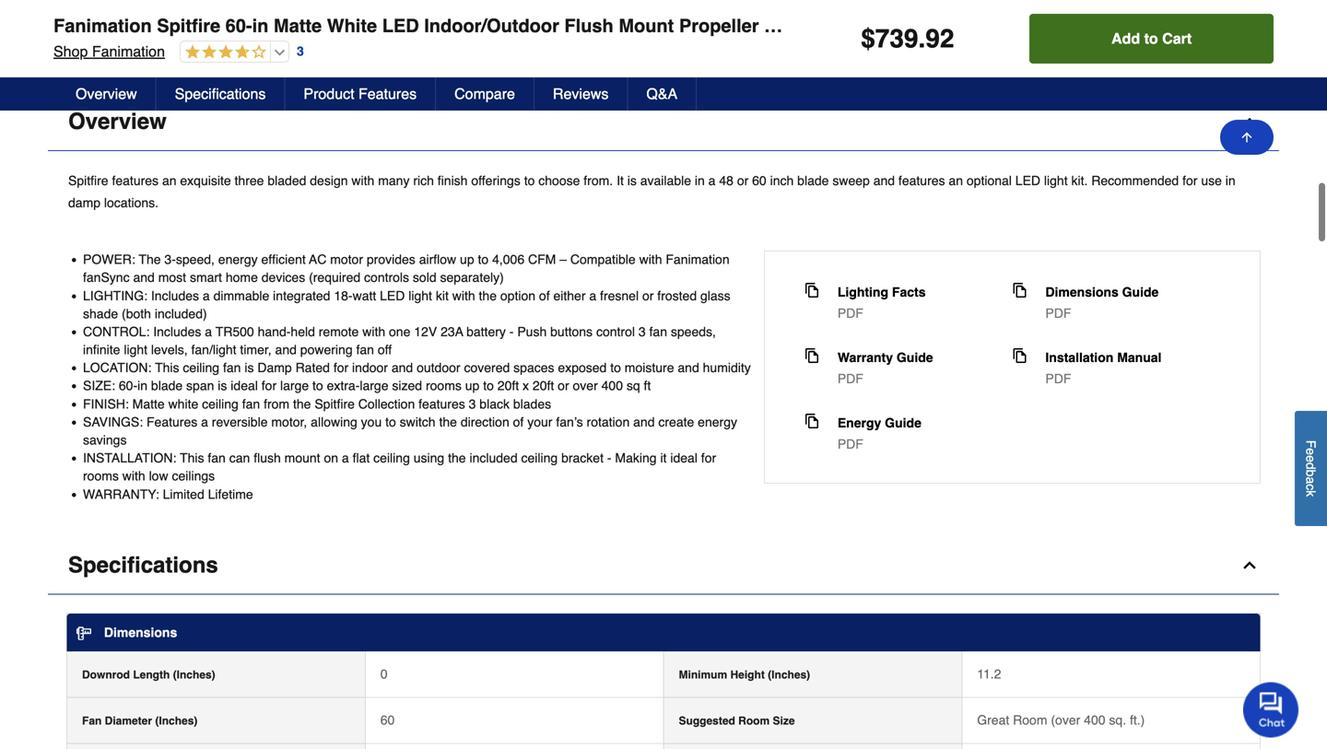 Task type: vqa. For each thing, say whether or not it's contained in the screenshot.
Guide for Warranty Guide
yes



Task type: locate. For each thing, give the bounding box(es) containing it.
0 horizontal spatial of
[[513, 415, 524, 429]]

0 horizontal spatial this
[[155, 361, 179, 375]]

1 horizontal spatial fan
[[831, 15, 864, 36]]

1 vertical spatial 60-
[[119, 379, 137, 393]]

room left size
[[738, 715, 770, 728]]

spitfire up damp
[[68, 173, 108, 188]]

shop fanimation
[[53, 43, 165, 60]]

92
[[926, 24, 954, 53]]

1 horizontal spatial ideal
[[670, 451, 698, 466]]

0 horizontal spatial 400
[[602, 379, 623, 393]]

60- up 3.7 stars "image"
[[226, 15, 252, 36]]

warranty guide link
[[838, 348, 933, 367]]

pdf for lighting facts pdf
[[838, 306, 863, 321]]

1 horizontal spatial energy
[[698, 415, 737, 429]]

the right switch
[[439, 415, 457, 429]]

remote
[[319, 324, 359, 339]]

0 vertical spatial specifications
[[175, 85, 266, 102]]

pdf inside dimensions guide pdf
[[1046, 306, 1071, 321]]

light inside spitfire features an exquisite three bladed design with many rich finish offerings to choose from.  it is available in a 48 or 60 inch blade sweep and features an optional led light kit.  recommended for use in damp locations.
[[1044, 173, 1068, 188]]

kit
[[436, 288, 449, 303]]

energy
[[218, 252, 258, 267], [698, 415, 737, 429]]

0 horizontal spatial rooms
[[83, 469, 119, 484]]

blade up white
[[151, 379, 183, 393]]

document image left the "energy"
[[804, 414, 819, 429]]

one
[[389, 324, 411, 339]]

features inside "power: the 3-speed, energy efficient ac motor provides airflow up to 4,006 cfm – compatible with fanimation fansync and most smart home devices (required controls sold separately) lighting: includes a dimmable integrated 18-watt led light kit with the option of either a fresnel or frosted glass shade (both included) control: includes a tr500 hand-held remote with one 12v 23a battery - push buttons control 3 fan speeds, infinite light levels, fan/light timer, and powering fan off location: this ceiling fan is damp rated for indoor and outdoor covered spaces exposed to moisture and humidity size: 60-in blade span is ideal for large to extra-large sized rooms up to 20ft x 20ft or over 400 sq ft finish: matte white ceiling fan from the spitfire collection features 3 black blades savings: features a reversible motor, allowing you to switch the direction of your fan's rotation and create energy savings installation: this fan can flush mount on a flat ceiling using the included ceiling bracket - making it ideal for rooms with low ceilings warranty: limited lifetime"
[[419, 397, 465, 411]]

0 vertical spatial or
[[737, 173, 749, 188]]

room for great
[[1013, 713, 1048, 728]]

pdf inside warranty guide pdf
[[838, 372, 863, 386]]

guide for dimensions guide pdf
[[1122, 285, 1159, 300]]

guide inside warranty guide pdf
[[897, 350, 933, 365]]

60 left inch
[[752, 173, 767, 188]]

it
[[617, 173, 624, 188]]

(over
[[1051, 713, 1081, 728]]

to down covered
[[483, 379, 494, 393]]

0 vertical spatial spitfire
[[157, 15, 220, 36]]

motor
[[330, 252, 363, 267]]

3 up direction
[[469, 397, 476, 411]]

1 an from the left
[[162, 173, 177, 188]]

- left push
[[510, 324, 514, 339]]

739 right the 57.8
[[875, 24, 918, 53]]

0 horizontal spatial or
[[558, 379, 569, 393]]

black
[[480, 397, 510, 411]]

0 horizontal spatial 60
[[380, 713, 395, 728]]

1 vertical spatial includes
[[153, 324, 201, 339]]

2 vertical spatial guide
[[885, 416, 922, 430]]

2 horizontal spatial spitfire
[[315, 397, 355, 411]]

0 horizontal spatial $
[[593, 29, 599, 42]]

minimum height (inches)
[[679, 669, 810, 681]]

e up b
[[1304, 455, 1319, 462]]

0 horizontal spatial room
[[738, 715, 770, 728]]

light up location:
[[124, 342, 148, 357]]

off
[[378, 342, 392, 357]]

energy right create
[[698, 415, 737, 429]]

0 horizontal spatial large
[[280, 379, 309, 393]]

2 large from the left
[[360, 379, 389, 393]]

1 vertical spatial fanimation
[[92, 43, 165, 60]]

fan/light
[[191, 342, 236, 357]]

1 vertical spatial 400
[[1084, 713, 1106, 728]]

2 vertical spatial led
[[380, 288, 405, 303]]

lighting
[[838, 285, 889, 300]]

pdf inside energy guide pdf
[[838, 437, 863, 452]]

60- inside "power: the 3-speed, energy efficient ac motor provides airflow up to 4,006 cfm – compatible with fanimation fansync and most smart home devices (required controls sold separately) lighting: includes a dimmable integrated 18-watt led light kit with the option of either a fresnel or frosted glass shade (both included) control: includes a tr500 hand-held remote with one 12v 23a battery - push buttons control 3 fan speeds, infinite light levels, fan/light timer, and powering fan off location: this ceiling fan is damp rated for indoor and outdoor covered spaces exposed to moisture and humidity size: 60-in blade span is ideal for large to extra-large sized rooms up to 20ft x 20ft or over 400 sq ft finish: matte white ceiling fan from the spitfire collection features 3 black blades savings: features a reversible motor, allowing you to switch the direction of your fan's rotation and create energy savings installation: this fan can flush mount on a flat ceiling using the included ceiling bracket - making it ideal for rooms with low ceilings warranty: limited lifetime"
[[119, 379, 137, 393]]

400 left sq
[[602, 379, 623, 393]]

0 vertical spatial includes
[[151, 288, 199, 303]]

1 horizontal spatial features
[[419, 397, 465, 411]]

ac
[[309, 252, 327, 267]]

led inside "power: the 3-speed, energy efficient ac motor provides airflow up to 4,006 cfm – compatible with fanimation fansync and most smart home devices (required controls sold separately) lighting: includes a dimmable integrated 18-watt led light kit with the option of either a fresnel or frosted glass shade (both included) control: includes a tr500 hand-held remote with one 12v 23a battery - push buttons control 3 fan speeds, infinite light levels, fan/light timer, and powering fan off location: this ceiling fan is damp rated for indoor and outdoor covered spaces exposed to moisture and humidity size: 60-in blade span is ideal for large to extra-large sized rooms up to 20ft x 20ft or over 400 sq ft finish: matte white ceiling fan from the spitfire collection features 3 black blades savings: features a reversible motor, allowing you to switch the direction of your fan's rotation and create energy savings installation: this fan can flush mount on a flat ceiling using the included ceiling bracket - making it ideal for rooms with low ceilings warranty: limited lifetime"
[[380, 288, 405, 303]]

1 horizontal spatial large
[[360, 379, 389, 393]]

led right optional
[[1016, 173, 1041, 188]]

of left either on the left top of the page
[[539, 288, 550, 303]]

airflow
[[419, 252, 456, 267]]

specifications button
[[156, 77, 285, 111], [48, 537, 1279, 595]]

mount
[[284, 451, 320, 466]]

pdf inside lighting facts pdf
[[838, 306, 863, 321]]

and inside spitfire features an exquisite three bladed design with many rich finish offerings to choose from.  it is available in a 48 or 60 inch blade sweep and features an optional led light kit.  recommended for use in damp locations.
[[873, 173, 895, 188]]

installation
[[1046, 350, 1114, 365]]

dimensions up the downrod length (inches)
[[104, 625, 177, 640]]

3.7 stars image
[[181, 44, 266, 61]]

is right span
[[218, 379, 227, 393]]

1 horizontal spatial of
[[539, 288, 550, 303]]

0 horizontal spatial energy
[[218, 252, 258, 267]]

0 horizontal spatial ideal
[[231, 379, 258, 393]]

(both
[[122, 306, 151, 321]]

home
[[226, 270, 258, 285]]

$ left .
[[861, 24, 875, 53]]

location:
[[83, 361, 152, 375]]

0 horizontal spatial 739
[[56, 0, 91, 27]]

fanimation right shop
[[92, 43, 165, 60]]

1 horizontal spatial room
[[1013, 713, 1048, 728]]

document image for installation
[[1012, 348, 1027, 363]]

0 vertical spatial 400
[[602, 379, 623, 393]]

48
[[719, 173, 734, 188]]

dimensions guide pdf
[[1046, 285, 1159, 321]]

battery
[[466, 324, 506, 339]]

1 vertical spatial fan
[[82, 715, 102, 728]]

1 vertical spatial features
[[147, 415, 197, 429]]

1 horizontal spatial 739
[[875, 24, 918, 53]]

0 vertical spatial 60-
[[226, 15, 252, 36]]

fan up reversible on the bottom of the page
[[242, 397, 260, 411]]

2 horizontal spatial 3
[[639, 324, 646, 339]]

1 vertical spatial 60
[[380, 713, 395, 728]]

spitfire up the allowing
[[315, 397, 355, 411]]

a right on
[[342, 451, 349, 466]]

0 horizontal spatial -
[[510, 324, 514, 339]]

2 horizontal spatial features
[[899, 173, 945, 188]]

includes down most
[[151, 288, 199, 303]]

with down installation:
[[122, 469, 145, 484]]

guide right the "energy"
[[885, 416, 922, 430]]

1 horizontal spatial -
[[607, 451, 612, 466]]

suggested
[[679, 715, 735, 728]]

0 vertical spatial 3
[[297, 44, 304, 59]]

it
[[660, 451, 667, 466]]

(inches)
[[173, 669, 215, 681], [768, 669, 810, 681], [155, 715, 198, 728]]

0 horizontal spatial 60-
[[119, 379, 137, 393]]

guide right warranty on the right
[[897, 350, 933, 365]]

1 horizontal spatial 3
[[469, 397, 476, 411]]

0 horizontal spatial features
[[147, 415, 197, 429]]

2 vertical spatial is
[[218, 379, 227, 393]]

spitfire up 3.7 stars "image"
[[157, 15, 220, 36]]

on
[[324, 451, 338, 466]]

or left over
[[558, 379, 569, 393]]

the right using in the left bottom of the page
[[448, 451, 466, 466]]

pdf for dimensions guide pdf
[[1046, 306, 1071, 321]]

1 horizontal spatial this
[[180, 451, 204, 466]]

bracket
[[561, 451, 604, 466]]

to right exposed
[[610, 361, 621, 375]]

0 vertical spatial overview
[[76, 85, 137, 102]]

to right add at the right top of the page
[[1144, 30, 1158, 47]]

$ inside 16 $17.98 save $ 1
[[593, 29, 599, 42]]

fanimation spitfire 60-in matte white led indoor/outdoor flush mount propeller ceiling fan with light remote (3-blade)
[[53, 15, 1112, 36]]

create
[[658, 415, 694, 429]]

collection
[[358, 397, 415, 411]]

up down covered
[[465, 379, 480, 393]]

allowing
[[311, 415, 357, 429]]

ideal down damp
[[231, 379, 258, 393]]

fansync
[[83, 270, 130, 285]]

(inches) right length
[[173, 669, 215, 681]]

1 vertical spatial up
[[465, 379, 480, 393]]

-
[[510, 324, 514, 339], [607, 451, 612, 466]]

up
[[460, 252, 474, 267], [465, 379, 480, 393]]

2 horizontal spatial or
[[737, 173, 749, 188]]

1 horizontal spatial or
[[642, 288, 654, 303]]

fan right $289.00
[[831, 15, 864, 36]]

is down timer,
[[245, 361, 254, 375]]

overview for overview button above available
[[68, 109, 167, 134]]

- left 'making'
[[607, 451, 612, 466]]

arrow up image
[[1240, 130, 1254, 145]]

for inside spitfire features an exquisite three bladed design with many rich finish offerings to choose from.  it is available in a 48 or 60 inch blade sweep and features an optional led light kit.  recommended for use in damp locations.
[[1183, 173, 1198, 188]]

of left your
[[513, 415, 524, 429]]

warranty guide pdf
[[838, 350, 933, 386]]

ft
[[644, 379, 651, 393]]

this down levels,
[[155, 361, 179, 375]]

ceiling
[[183, 361, 219, 375], [202, 397, 239, 411], [373, 451, 410, 466], [521, 451, 558, 466]]

20ft
[[498, 379, 519, 393], [533, 379, 554, 393]]

specifications down 3.7 stars "image"
[[175, 85, 266, 102]]

1 vertical spatial spitfire
[[68, 173, 108, 188]]

white
[[327, 15, 377, 36]]

f e e d b a c k button
[[1295, 411, 1327, 526]]

(inches) for 0
[[173, 669, 215, 681]]

16
[[541, 0, 562, 27]]

1 vertical spatial ideal
[[670, 451, 698, 466]]

this up ceilings
[[180, 451, 204, 466]]

chevron up image
[[1241, 556, 1259, 575]]

ideal right it
[[670, 451, 698, 466]]

0 horizontal spatial matte
[[132, 397, 165, 411]]

pdf down dimensions guide link
[[1046, 306, 1071, 321]]

large up from
[[280, 379, 309, 393]]

up up 'separately)'
[[460, 252, 474, 267]]

features left optional
[[899, 173, 945, 188]]

features right product
[[359, 85, 417, 102]]

x
[[523, 379, 529, 393]]

is right it
[[627, 173, 637, 188]]

20ft right x
[[533, 379, 554, 393]]

specifications for topmost specifications button
[[175, 85, 266, 102]]

a up k at the bottom right of the page
[[1304, 477, 1319, 484]]

and down the speeds,
[[678, 361, 699, 375]]

1 vertical spatial rooms
[[83, 469, 119, 484]]

blade right inch
[[797, 173, 829, 188]]

2 vertical spatial fanimation
[[666, 252, 730, 267]]

e
[[1304, 448, 1319, 455], [1304, 455, 1319, 462]]

speed,
[[176, 252, 215, 267]]

can
[[229, 451, 250, 466]]

dimensions
[[1046, 285, 1119, 300], [104, 625, 177, 640]]

flush
[[564, 15, 614, 36]]

f e e d b a c k
[[1304, 440, 1319, 497]]

matte
[[274, 15, 322, 36], [132, 397, 165, 411]]

blade inside "power: the 3-speed, energy efficient ac motor provides airflow up to 4,006 cfm – compatible with fanimation fansync and most smart home devices (required controls sold separately) lighting: includes a dimmable integrated 18-watt led light kit with the option of either a fresnel or frosted glass shade (both included) control: includes a tr500 hand-held remote with one 12v 23a battery - push buttons control 3 fan speeds, infinite light levels, fan/light timer, and powering fan off location: this ceiling fan is damp rated for indoor and outdoor covered spaces exposed to moisture and humidity size: 60-in blade span is ideal for large to extra-large sized rooms up to 20ft x 20ft or over 400 sq ft finish: matte white ceiling fan from the spitfire collection features 3 black blades savings: features a reversible motor, allowing you to switch the direction of your fan's rotation and create energy savings installation: this fan can flush mount on a flat ceiling using the included ceiling bracket - making it ideal for rooms with low ceilings warranty: limited lifetime"
[[151, 379, 183, 393]]

f
[[1304, 440, 1319, 448]]

document image
[[804, 283, 819, 298], [1012, 283, 1027, 298], [1012, 348, 1027, 363], [804, 414, 819, 429]]

60 down 0
[[380, 713, 395, 728]]

installation manual link
[[1046, 348, 1162, 367]]

0 vertical spatial 60
[[752, 173, 767, 188]]

0 vertical spatial of
[[539, 288, 550, 303]]

ceiling up span
[[183, 361, 219, 375]]

pdf inside installation manual pdf
[[1046, 372, 1071, 386]]

0 vertical spatial guide
[[1122, 285, 1159, 300]]

led down controls
[[380, 288, 405, 303]]

overview button
[[57, 77, 156, 111], [48, 93, 1279, 151]]

1 vertical spatial specifications
[[68, 552, 218, 578]]

1 vertical spatial dimensions
[[104, 625, 177, 640]]

white
[[168, 397, 198, 411]]

hand-
[[258, 324, 291, 339]]

warranty
[[838, 350, 893, 365]]

0 horizontal spatial 3
[[297, 44, 304, 59]]

1 horizontal spatial matte
[[274, 15, 322, 36]]

(inches) right diameter
[[155, 715, 198, 728]]

fanimation up shop fanimation
[[53, 15, 152, 36]]

fan diameter (inches)
[[82, 715, 198, 728]]

motor,
[[271, 415, 307, 429]]

1 vertical spatial energy
[[698, 415, 737, 429]]

includes down included)
[[153, 324, 201, 339]]

rated
[[295, 361, 330, 375]]

document image for dimensions
[[1012, 283, 1027, 298]]

features inside button
[[359, 85, 417, 102]]

0
[[380, 667, 388, 681]]

0 vertical spatial is
[[627, 173, 637, 188]]

1 vertical spatial blade
[[151, 379, 183, 393]]

or right 48
[[737, 173, 749, 188]]

sq.
[[1109, 713, 1126, 728]]

fan up indoor
[[356, 342, 374, 357]]

room left (over
[[1013, 713, 1048, 728]]

dimensions inside dimensions guide pdf
[[1046, 285, 1119, 300]]

2 20ft from the left
[[533, 379, 554, 393]]

for
[[1183, 173, 1198, 188], [333, 361, 349, 375], [262, 379, 277, 393], [701, 451, 716, 466]]

energy up home
[[218, 252, 258, 267]]

pdf for energy guide pdf
[[838, 437, 863, 452]]

pdf for installation manual pdf
[[1046, 372, 1071, 386]]

levels,
[[151, 342, 188, 357]]

most
[[158, 270, 186, 285]]

1 vertical spatial led
[[1016, 173, 1041, 188]]

0 vertical spatial dimensions
[[1046, 285, 1119, 300]]

0 vertical spatial ideal
[[231, 379, 258, 393]]

pdf down lighting
[[838, 306, 863, 321]]

blades
[[513, 397, 551, 411]]

available
[[640, 173, 691, 188]]

c
[[1304, 484, 1319, 490]]

document image left dimensions guide link
[[1012, 283, 1027, 298]]

0 horizontal spatial 20ft
[[498, 379, 519, 393]]

fan left diameter
[[82, 715, 102, 728]]

0 horizontal spatial blade
[[151, 379, 183, 393]]

guide inside dimensions guide pdf
[[1122, 285, 1159, 300]]

specifications for the bottommost specifications button
[[68, 552, 218, 578]]

and up the "sized"
[[392, 361, 413, 375]]

2 vertical spatial spitfire
[[315, 397, 355, 411]]

installation manual pdf
[[1046, 350, 1162, 386]]

reversible
[[212, 415, 268, 429]]

for up extra-
[[333, 361, 349, 375]]

document image left lighting
[[804, 283, 819, 298]]

1 horizontal spatial light
[[409, 288, 432, 303]]

0 vertical spatial -
[[510, 324, 514, 339]]

1 horizontal spatial features
[[359, 85, 417, 102]]

pdf down the "energy"
[[838, 437, 863, 452]]

1 vertical spatial guide
[[897, 350, 933, 365]]

guide for energy guide pdf
[[885, 416, 922, 430]]

to left choose
[[524, 173, 535, 188]]

for right it
[[701, 451, 716, 466]]

1 horizontal spatial rooms
[[426, 379, 462, 393]]

0 vertical spatial features
[[359, 85, 417, 102]]

1 vertical spatial overview
[[68, 109, 167, 134]]

3 down 53
[[297, 44, 304, 59]]

in right use on the top right of page
[[1226, 173, 1236, 188]]

guide inside energy guide pdf
[[885, 416, 922, 430]]

features up switch
[[419, 397, 465, 411]]

in down location:
[[137, 379, 148, 393]]

a left 48
[[708, 173, 716, 188]]

60- down location:
[[119, 379, 137, 393]]

2 horizontal spatial is
[[627, 173, 637, 188]]

overview button down shop fanimation
[[57, 77, 156, 111]]

light left kit.
[[1044, 173, 1068, 188]]

guide
[[1122, 285, 1159, 300], [897, 350, 933, 365], [885, 416, 922, 430]]

guide up the manual
[[1122, 285, 1159, 300]]

dimensions up 'installation'
[[1046, 285, 1119, 300]]

0 vertical spatial led
[[382, 15, 419, 36]]

smart
[[190, 270, 222, 285]]

in inside "power: the 3-speed, energy efficient ac motor provides airflow up to 4,006 cfm – compatible with fanimation fansync and most smart home devices (required controls sold separately) lighting: includes a dimmable integrated 18-watt led light kit with the option of either a fresnel or frosted glass shade (both included) control: includes a tr500 hand-held remote with one 12v 23a battery - push buttons control 3 fan speeds, infinite light levels, fan/light timer, and powering fan off location: this ceiling fan is damp rated for indoor and outdoor covered spaces exposed to moisture and humidity size: 60-in blade span is ideal for large to extra-large sized rooms up to 20ft x 20ft or over 400 sq ft finish: matte white ceiling fan from the spitfire collection features 3 black blades savings: features a reversible motor, allowing you to switch the direction of your fan's rotation and create energy savings installation: this fan can flush mount on a flat ceiling using the included ceiling bracket - making it ideal for rooms with low ceilings warranty: limited lifetime"
[[137, 379, 148, 393]]

and down the the
[[133, 270, 155, 285]]

a down smart
[[203, 288, 210, 303]]

blade)
[[1056, 15, 1112, 36]]

60
[[752, 173, 767, 188], [380, 713, 395, 728]]

document image left 'installation'
[[1012, 348, 1027, 363]]

0 vertical spatial energy
[[218, 252, 258, 267]]

lighting:
[[83, 288, 147, 303]]

to
[[1144, 30, 1158, 47], [524, 173, 535, 188], [478, 252, 489, 267], [610, 361, 621, 375], [312, 379, 323, 393], [483, 379, 494, 393], [385, 415, 396, 429]]

0 horizontal spatial spitfire
[[68, 173, 108, 188]]

1 horizontal spatial blade
[[797, 173, 829, 188]]

1 vertical spatial is
[[245, 361, 254, 375]]

outdoor
[[417, 361, 460, 375]]

2 horizontal spatial light
[[1044, 173, 1068, 188]]

0 vertical spatial matte
[[274, 15, 322, 36]]

ft.)
[[1130, 713, 1145, 728]]

pdf down warranty on the right
[[838, 372, 863, 386]]

spitfire inside spitfire features an exquisite three bladed design with many rich finish offerings to choose from.  it is available in a 48 or 60 inch blade sweep and features an optional led light kit.  recommended for use in damp locations.
[[68, 173, 108, 188]]

q&a button
[[628, 77, 697, 111]]

fan down the fan/light
[[223, 361, 241, 375]]

1 20ft from the left
[[498, 379, 519, 393]]

pdf down 'installation'
[[1046, 372, 1071, 386]]

minimum
[[679, 669, 727, 681]]

0 horizontal spatial an
[[162, 173, 177, 188]]

included
[[470, 451, 518, 466]]

chevron up image
[[1241, 113, 1259, 131]]

1 vertical spatial specifications button
[[48, 537, 1279, 595]]



Task type: describe. For each thing, give the bounding box(es) containing it.
add to cart button
[[1030, 14, 1274, 64]]

in left 48
[[695, 173, 705, 188]]

0 vertical spatial rooms
[[426, 379, 462, 393]]

propeller
[[679, 15, 759, 36]]

compatible
[[570, 252, 636, 267]]

–
[[560, 252, 567, 267]]

height
[[730, 669, 765, 681]]

2 vertical spatial or
[[558, 379, 569, 393]]

flush
[[254, 451, 281, 466]]

document image for lighting
[[804, 283, 819, 298]]

to down the collection
[[385, 415, 396, 429]]

limited
[[163, 487, 204, 502]]

room for suggested
[[738, 715, 770, 728]]

document image for energy
[[804, 414, 819, 429]]

with left .
[[869, 15, 906, 36]]

overview button up available
[[48, 93, 1279, 151]]

0 horizontal spatial light
[[124, 342, 148, 357]]

d
[[1304, 462, 1319, 470]]

recommended
[[1092, 173, 1179, 188]]

1 e from the top
[[1304, 448, 1319, 455]]

a inside spitfire features an exquisite three bladed design with many rich finish offerings to choose from.  it is available in a 48 or 60 inch blade sweep and features an optional led light kit.  recommended for use in damp locations.
[[708, 173, 716, 188]]

indoor
[[352, 361, 388, 375]]

ceilings
[[172, 469, 215, 484]]

tr500
[[216, 324, 254, 339]]

q&a
[[646, 85, 678, 102]]

(inches) right height
[[768, 669, 810, 681]]

to down rated on the left of page
[[312, 379, 323, 393]]

1 vertical spatial this
[[180, 451, 204, 466]]

dimensions guide link
[[1046, 283, 1159, 301]]

features inside "power: the 3-speed, energy efficient ac motor provides airflow up to 4,006 cfm – compatible with fanimation fansync and most smart home devices (required controls sold separately) lighting: includes a dimmable integrated 18-watt led light kit with the option of either a fresnel or frosted glass shade (both included) control: includes a tr500 hand-held remote with one 12v 23a battery - push buttons control 3 fan speeds, infinite light levels, fan/light timer, and powering fan off location: this ceiling fan is damp rated for indoor and outdoor covered spaces exposed to moisture and humidity size: 60-in blade span is ideal for large to extra-large sized rooms up to 20ft x 20ft or over 400 sq ft finish: matte white ceiling fan from the spitfire collection features 3 black blades savings: features a reversible motor, allowing you to switch the direction of your fan's rotation and create energy savings installation: this fan can flush mount on a flat ceiling using the included ceiling bracket - making it ideal for rooms with low ceilings warranty: limited lifetime"
[[147, 415, 197, 429]]

kit.
[[1071, 173, 1088, 188]]

fresnel
[[600, 288, 639, 303]]

0 horizontal spatial features
[[112, 173, 159, 188]]

cfm
[[528, 252, 556, 267]]

shop
[[53, 43, 88, 60]]

product features button
[[285, 77, 436, 111]]

with up off
[[362, 324, 385, 339]]

timer,
[[240, 342, 272, 357]]

23a
[[441, 324, 463, 339]]

your
[[527, 415, 552, 429]]

led inside spitfire features an exquisite three bladed design with many rich finish offerings to choose from.  it is available in a 48 or 60 inch blade sweep and features an optional led light kit.  recommended for use in damp locations.
[[1016, 173, 1041, 188]]

18-
[[334, 288, 353, 303]]

size:
[[83, 379, 115, 393]]

0 horizontal spatial fan
[[82, 715, 102, 728]]

1 large from the left
[[280, 379, 309, 393]]

energy
[[838, 416, 881, 430]]

sq
[[627, 379, 640, 393]]

in up 3.7 stars "image"
[[252, 15, 269, 36]]

1 horizontal spatial spitfire
[[157, 15, 220, 36]]

damp
[[68, 195, 100, 210]]

integrated
[[273, 288, 330, 303]]

devices
[[262, 270, 305, 285]]

400 inside "power: the 3-speed, energy efficient ac motor provides airflow up to 4,006 cfm – compatible with fanimation fansync and most smart home devices (required controls sold separately) lighting: includes a dimmable integrated 18-watt led light kit with the option of either a fresnel or frosted glass shade (both included) control: includes a tr500 hand-held remote with one 12v 23a battery - push buttons control 3 fan speeds, infinite light levels, fan/light timer, and powering fan off location: this ceiling fan is damp rated for indoor and outdoor covered spaces exposed to moisture and humidity size: 60-in blade span is ideal for large to extra-large sized rooms up to 20ft x 20ft or over 400 sq ft finish: matte white ceiling fan from the spitfire collection features 3 black blades savings: features a reversible motor, allowing you to switch the direction of your fan's rotation and create energy savings installation: this fan can flush mount on a flat ceiling using the included ceiling bracket - making it ideal for rooms with low ceilings warranty: limited lifetime"
[[602, 379, 623, 393]]

control
[[596, 324, 635, 339]]

exquisite
[[180, 173, 231, 188]]

1 vertical spatial light
[[409, 288, 432, 303]]

0 vertical spatial up
[[460, 252, 474, 267]]

1 horizontal spatial 60-
[[226, 15, 252, 36]]

with down 'separately)'
[[452, 288, 475, 303]]

direction
[[461, 415, 509, 429]]

reviews
[[553, 85, 609, 102]]

or inside spitfire features an exquisite three bladed design with many rich finish offerings to choose from.  it is available in a 48 or 60 inch blade sweep and features an optional led light kit.  recommended for use in damp locations.
[[737, 173, 749, 188]]

savings:
[[83, 415, 143, 429]]

a left reversible on the bottom of the page
[[201, 415, 208, 429]]

rich
[[413, 173, 434, 188]]

warranty:
[[83, 487, 159, 502]]

length
[[133, 669, 170, 681]]

1 vertical spatial 3
[[639, 324, 646, 339]]

product
[[304, 85, 354, 102]]

to inside spitfire features an exquisite three bladed design with many rich finish offerings to choose from.  it is available in a 48 or 60 inch blade sweep and features an optional led light kit.  recommended for use in damp locations.
[[524, 173, 535, 188]]

a up the fan/light
[[205, 324, 212, 339]]

ceiling right flat
[[373, 451, 410, 466]]

reviews button
[[535, 77, 628, 111]]

choose
[[539, 173, 580, 188]]

separately)
[[440, 270, 504, 285]]

with inside spitfire features an exquisite three bladed design with many rich finish offerings to choose from.  it is available in a 48 or 60 inch blade sweep and features an optional led light kit.  recommended for use in damp locations.
[[352, 173, 375, 188]]

0 vertical spatial fan
[[831, 15, 864, 36]]

power: the 3-speed, energy efficient ac motor provides airflow up to 4,006 cfm – compatible with fanimation fansync and most smart home devices (required controls sold separately) lighting: includes a dimmable integrated 18-watt led light kit with the option of either a fresnel or frosted glass shade (both included) control: includes a tr500 hand-held remote with one 12v 23a battery - push buttons control 3 fan speeds, infinite light levels, fan/light timer, and powering fan off location: this ceiling fan is damp rated for indoor and outdoor covered spaces exposed to moisture and humidity size: 60-in blade span is ideal for large to extra-large sized rooms up to 20ft x 20ft or over 400 sq ft finish: matte white ceiling fan from the spitfire collection features 3 black blades savings: features a reversible motor, allowing you to switch the direction of your fan's rotation and create energy savings installation: this fan can flush mount on a flat ceiling using the included ceiling bracket - making it ideal for rooms with low ceilings warranty: limited lifetime
[[83, 252, 751, 502]]

2 vertical spatial 3
[[469, 397, 476, 411]]

2 an from the left
[[949, 173, 963, 188]]

document image
[[804, 348, 819, 363]]

ceiling
[[764, 15, 826, 36]]

option
[[500, 288, 536, 303]]

control:
[[83, 324, 150, 339]]

over
[[573, 379, 598, 393]]

(inches) for 60
[[155, 715, 198, 728]]

from.
[[584, 173, 613, 188]]

to inside button
[[1144, 30, 1158, 47]]

chat invite button image
[[1243, 682, 1300, 738]]

watt
[[353, 288, 376, 303]]

finish
[[438, 173, 468, 188]]

damp
[[257, 361, 292, 375]]

ceiling down your
[[521, 451, 558, 466]]

0 vertical spatial this
[[155, 361, 179, 375]]

a right either on the left top of the page
[[589, 288, 596, 303]]

(3-
[[1034, 15, 1056, 36]]

the up motor,
[[293, 397, 311, 411]]

0 vertical spatial specifications button
[[156, 77, 285, 111]]

push
[[517, 324, 547, 339]]

locations.
[[104, 195, 159, 210]]

many
[[378, 173, 410, 188]]

fan left can
[[208, 451, 226, 466]]

frosted
[[657, 288, 697, 303]]

spitfire inside "power: the 3-speed, energy efficient ac motor provides airflow up to 4,006 cfm – compatible with fanimation fansync and most smart home devices (required controls sold separately) lighting: includes a dimmable integrated 18-watt led light kit with the option of either a fresnel or frosted glass shade (both included) control: includes a tr500 hand-held remote with one 12v 23a battery - push buttons control 3 fan speeds, infinite light levels, fan/light timer, and powering fan off location: this ceiling fan is damp rated for indoor and outdoor covered spaces exposed to moisture and humidity size: 60-in blade span is ideal for large to extra-large sized rooms up to 20ft x 20ft or over 400 sq ft finish: matte white ceiling fan from the spitfire collection features 3 black blades savings: features a reversible motor, allowing you to switch the direction of your fan's rotation and create energy savings installation: this fan can flush mount on a flat ceiling using the included ceiling bracket - making it ideal for rooms with low ceilings warranty: limited lifetime"
[[315, 397, 355, 411]]

optional
[[967, 173, 1012, 188]]

b
[[1304, 470, 1319, 477]]

dimmable
[[213, 288, 269, 303]]

dimensions for dimensions
[[104, 625, 177, 640]]

held
[[291, 324, 315, 339]]

speeds,
[[671, 324, 716, 339]]

for down damp
[[262, 379, 277, 393]]

739 link
[[50, 0, 249, 53]]

switch
[[400, 415, 436, 429]]

and left create
[[633, 415, 655, 429]]

fan's
[[556, 415, 583, 429]]

and up damp
[[275, 342, 297, 357]]

fanimation inside "power: the 3-speed, energy efficient ac motor provides airflow up to 4,006 cfm – compatible with fanimation fansync and most smart home devices (required controls sold separately) lighting: includes a dimmable integrated 18-watt led light kit with the option of either a fresnel or frosted glass shade (both included) control: includes a tr500 hand-held remote with one 12v 23a battery - push buttons control 3 fan speeds, infinite light levels, fan/light timer, and powering fan off location: this ceiling fan is damp rated for indoor and outdoor covered spaces exposed to moisture and humidity size: 60-in blade span is ideal for large to extra-large sized rooms up to 20ft x 20ft or over 400 sq ft finish: matte white ceiling fan from the spitfire collection features 3 black blades savings: features a reversible motor, allowing you to switch the direction of your fan's rotation and create energy savings installation: this fan can flush mount on a flat ceiling using the included ceiling bracket - making it ideal for rooms with low ceilings warranty: limited lifetime"
[[666, 252, 730, 267]]

16 $17.98 save $ 1
[[535, 0, 603, 42]]

extra-
[[327, 379, 360, 393]]

$ 739 . 92
[[861, 24, 954, 53]]

light
[[911, 15, 956, 36]]

60 inside spitfire features an exquisite three bladed design with many rich finish offerings to choose from.  it is available in a 48 or 60 inch blade sweep and features an optional led light kit.  recommended for use in damp locations.
[[752, 173, 767, 188]]

overview for overview button under shop fanimation
[[76, 85, 137, 102]]

guide for warranty guide pdf
[[897, 350, 933, 365]]

suggested room size
[[679, 715, 795, 728]]

1 vertical spatial of
[[513, 415, 524, 429]]

1 vertical spatial or
[[642, 288, 654, 303]]

0 vertical spatial fanimation
[[53, 15, 152, 36]]

a inside button
[[1304, 477, 1319, 484]]

compare
[[455, 85, 515, 102]]

to up 'separately)'
[[478, 252, 489, 267]]

pdf for warranty guide pdf
[[838, 372, 863, 386]]

the down 'separately)'
[[479, 288, 497, 303]]

blade inside spitfire features an exquisite three bladed design with many rich finish offerings to choose from.  it is available in a 48 or 60 inch blade sweep and features an optional led light kit.  recommended for use in damp locations.
[[797, 173, 829, 188]]

matte inside "power: the 3-speed, energy efficient ac motor provides airflow up to 4,006 cfm – compatible with fanimation fansync and most smart home devices (required controls sold separately) lighting: includes a dimmable integrated 18-watt led light kit with the option of either a fresnel or frosted glass shade (both included) control: includes a tr500 hand-held remote with one 12v 23a battery - push buttons control 3 fan speeds, infinite light levels, fan/light timer, and powering fan off location: this ceiling fan is damp rated for indoor and outdoor covered spaces exposed to moisture and humidity size: 60-in blade span is ideal for large to extra-large sized rooms up to 20ft x 20ft or over 400 sq ft finish: matte white ceiling fan from the spitfire collection features 3 black blades savings: features a reversible motor, allowing you to switch the direction of your fan's rotation and create energy savings installation: this fan can flush mount on a flat ceiling using the included ceiling bracket - making it ideal for rooms with low ceilings warranty: limited lifetime"
[[132, 397, 165, 411]]

1
[[599, 29, 603, 42]]

glass
[[700, 288, 731, 303]]

dimensions for dimensions guide pdf
[[1046, 285, 1119, 300]]

fan left the speeds,
[[649, 324, 667, 339]]

is inside spitfire features an exquisite three bladed design with many rich finish offerings to choose from.  it is available in a 48 or 60 inch blade sweep and features an optional led light kit.  recommended for use in damp locations.
[[627, 173, 637, 188]]

0 horizontal spatial is
[[218, 379, 227, 393]]

ceiling up reversible on the bottom of the page
[[202, 397, 239, 411]]

efficient
[[261, 252, 306, 267]]

dimensions image
[[77, 626, 91, 641]]

lighting facts pdf
[[838, 285, 926, 321]]

remote
[[961, 15, 1028, 36]]

mount
[[619, 15, 674, 36]]

1 vertical spatial -
[[607, 451, 612, 466]]

739 inside "739" link
[[56, 0, 91, 27]]

1 horizontal spatial is
[[245, 361, 254, 375]]

1 horizontal spatial $
[[861, 24, 875, 53]]

installation:
[[83, 451, 176, 466]]

add
[[1112, 30, 1140, 47]]

3-
[[164, 252, 176, 267]]

rotation
[[587, 415, 630, 429]]

offerings
[[471, 173, 521, 188]]

with up frosted
[[639, 252, 662, 267]]

controls
[[364, 270, 409, 285]]

spaces
[[514, 361, 554, 375]]

provides
[[367, 252, 416, 267]]

2 e from the top
[[1304, 455, 1319, 462]]

1 horizontal spatial 400
[[1084, 713, 1106, 728]]

either
[[553, 288, 586, 303]]



